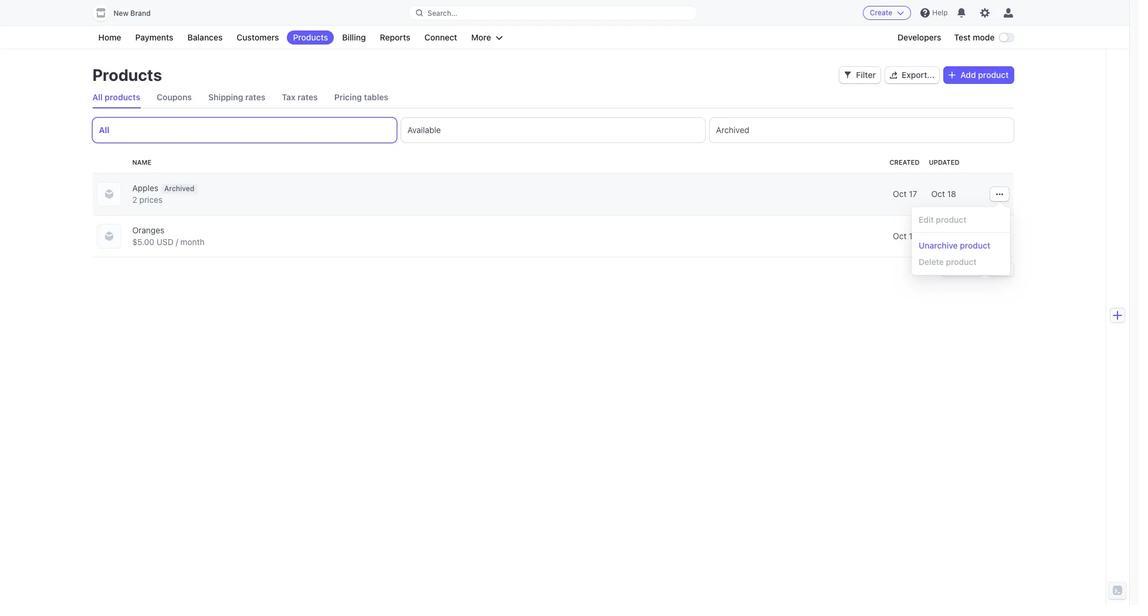 Task type: describe. For each thing, give the bounding box(es) containing it.
help button
[[916, 4, 952, 22]]

archived button
[[710, 118, 1013, 143]]

product for unarchive product
[[960, 241, 991, 251]]

test
[[954, 32, 971, 42]]

usd
[[157, 237, 174, 247]]

billing link
[[336, 31, 372, 45]]

prices
[[139, 195, 163, 205]]

18
[[947, 189, 956, 199]]

oct 17 for oct 18
[[893, 189, 917, 199]]

developers link
[[892, 31, 947, 45]]

connect
[[424, 32, 457, 42]]

oct up previous button on the right of the page
[[931, 231, 945, 241]]

more button
[[465, 31, 509, 45]]

oranges $5.00 usd / month
[[132, 225, 205, 247]]

payments
[[135, 32, 173, 42]]

all button
[[92, 118, 396, 143]]

developers
[[898, 32, 941, 42]]

rates for shipping rates
[[245, 92, 265, 102]]

product for add product
[[978, 70, 1009, 80]]

products
[[105, 92, 140, 102]]

all for all
[[99, 125, 109, 135]]

tax
[[282, 92, 296, 102]]

oct 18 link
[[927, 184, 981, 205]]

svg image for filter
[[844, 72, 851, 79]]

customers link
[[231, 31, 285, 45]]

reports
[[380, 32, 410, 42]]

customers
[[237, 32, 279, 42]]

oranges
[[132, 225, 164, 235]]

previous
[[946, 265, 978, 274]]

more
[[471, 32, 491, 42]]

payments link
[[129, 31, 179, 45]]

billing
[[342, 32, 366, 42]]

oct for oct 17 link for oct 18
[[893, 189, 907, 199]]

Search… text field
[[409, 6, 697, 20]]

apples archived 2 prices
[[132, 183, 194, 205]]

pricing
[[334, 92, 362, 102]]

svg image for add product
[[949, 72, 956, 79]]

rates for tax rates
[[298, 92, 318, 102]]

tax rates
[[282, 92, 318, 102]]

help
[[932, 8, 948, 17]]

all products
[[92, 92, 140, 102]]

export... button
[[885, 67, 939, 83]]

available button
[[401, 118, 705, 143]]

created
[[890, 158, 920, 166]]

pricing tables link
[[334, 87, 388, 108]]

tab list containing all products
[[92, 87, 1013, 109]]

coupons
[[157, 92, 192, 102]]

add product
[[961, 70, 1009, 80]]

unarchive product button
[[914, 238, 1008, 254]]

available
[[407, 125, 441, 135]]

updated
[[929, 158, 960, 166]]

oct for oct 18 link
[[931, 189, 945, 199]]

add product link
[[944, 67, 1013, 83]]

test mode
[[954, 32, 995, 42]]

oct for oct 17 link for oct 17
[[893, 231, 907, 241]]

mode
[[973, 32, 995, 42]]

new brand button
[[92, 5, 162, 21]]

2
[[132, 195, 137, 205]]

pricing tables
[[334, 92, 388, 102]]

search…
[[428, 9, 457, 17]]

shipping rates link
[[208, 87, 265, 108]]

/
[[176, 237, 178, 247]]

coupons link
[[157, 87, 192, 108]]

1 svg image from the top
[[996, 191, 1003, 198]]

$5.00
[[132, 237, 154, 247]]



Task type: locate. For each thing, give the bounding box(es) containing it.
oct left unarchive
[[893, 231, 907, 241]]

all left products
[[92, 92, 103, 102]]

oct
[[893, 189, 907, 199], [931, 189, 945, 199], [893, 231, 907, 241], [931, 231, 945, 241]]

tab list
[[92, 87, 1013, 109], [92, 118, 1013, 143]]

oct 17 for oct 17
[[893, 231, 917, 241]]

1 vertical spatial all
[[99, 125, 109, 135]]

month
[[180, 237, 205, 247]]

1 svg image from the left
[[844, 72, 851, 79]]

shipping rates
[[208, 92, 265, 102]]

products
[[293, 32, 328, 42], [92, 65, 162, 84]]

home link
[[92, 31, 127, 45]]

products link
[[287, 31, 334, 45]]

rates inside 'link'
[[298, 92, 318, 102]]

0 horizontal spatial rates
[[245, 92, 265, 102]]

archived inside button
[[716, 125, 749, 135]]

0 vertical spatial products
[[293, 32, 328, 42]]

new brand
[[114, 9, 151, 18]]

0 vertical spatial product
[[978, 70, 1009, 80]]

1 vertical spatial products
[[92, 65, 162, 84]]

oct 17
[[893, 189, 917, 199], [893, 231, 917, 241], [931, 231, 956, 241]]

all products link
[[92, 87, 140, 108]]

0 horizontal spatial svg image
[[844, 72, 851, 79]]

oct 17 up previous
[[931, 231, 956, 241]]

svg image inside add product "link"
[[949, 72, 956, 79]]

product
[[978, 70, 1009, 80], [960, 241, 991, 251]]

svg image inside the filter popup button
[[844, 72, 851, 79]]

add
[[961, 70, 976, 80]]

17 for oct 18
[[909, 189, 917, 199]]

2 tab list from the top
[[92, 118, 1013, 143]]

product up previous button on the right of the page
[[960, 241, 991, 251]]

1 vertical spatial archived
[[164, 184, 194, 193]]

oct 17 link for oct 18
[[607, 184, 922, 205]]

oct left 18
[[931, 189, 945, 199]]

oct down created
[[893, 189, 907, 199]]

previous button
[[942, 262, 983, 276]]

unarchive product
[[919, 241, 991, 251]]

products left 'billing'
[[293, 32, 328, 42]]

new
[[114, 9, 129, 18]]

2 horizontal spatial svg image
[[949, 72, 956, 79]]

Search… search field
[[409, 6, 697, 20]]

0 horizontal spatial products
[[92, 65, 162, 84]]

rates
[[245, 92, 265, 102], [298, 92, 318, 102]]

export...
[[902, 70, 935, 80]]

1 horizontal spatial rates
[[298, 92, 318, 102]]

name
[[132, 158, 151, 166]]

tab list containing all
[[92, 118, 1013, 143]]

products up products
[[92, 65, 162, 84]]

2 rates from the left
[[298, 92, 318, 102]]

1 horizontal spatial archived
[[716, 125, 749, 135]]

all
[[92, 92, 103, 102], [99, 125, 109, 135]]

1 vertical spatial tab list
[[92, 118, 1013, 143]]

filter
[[856, 70, 876, 80]]

1 vertical spatial product
[[960, 241, 991, 251]]

product right the add
[[978, 70, 1009, 80]]

1 horizontal spatial products
[[293, 32, 328, 42]]

17
[[909, 189, 917, 199], [909, 231, 917, 241], [947, 231, 956, 241]]

svg image inside export... popup button
[[890, 72, 897, 79]]

1 rates from the left
[[245, 92, 265, 102]]

connect link
[[419, 31, 463, 45]]

balances
[[187, 32, 223, 42]]

svg image left export...
[[890, 72, 897, 79]]

apples
[[132, 183, 158, 193]]

balances link
[[182, 31, 228, 45]]

17 left unarchive
[[909, 231, 917, 241]]

archived inside apples archived 2 prices
[[164, 184, 194, 193]]

tables
[[364, 92, 388, 102]]

1 vertical spatial svg image
[[996, 233, 1003, 240]]

0 vertical spatial tab list
[[92, 87, 1013, 109]]

rates right tax
[[298, 92, 318, 102]]

0 horizontal spatial archived
[[164, 184, 194, 193]]

archived
[[716, 125, 749, 135], [164, 184, 194, 193]]

17 left the oct 18
[[909, 189, 917, 199]]

all down all products link
[[99, 125, 109, 135]]

all inside button
[[99, 125, 109, 135]]

oct 17 link for oct 17
[[607, 226, 922, 247]]

2 svg image from the left
[[890, 72, 897, 79]]

svg image for export...
[[890, 72, 897, 79]]

svg image
[[844, 72, 851, 79], [890, 72, 897, 79], [949, 72, 956, 79]]

unarchive
[[919, 241, 958, 251]]

oct 17 left unarchive
[[893, 231, 917, 241]]

oct 18
[[931, 189, 956, 199]]

2 svg image from the top
[[996, 233, 1003, 240]]

oct 17 down created
[[893, 189, 917, 199]]

1 horizontal spatial svg image
[[890, 72, 897, 79]]

17 for oct 17
[[909, 231, 917, 241]]

17 up previous
[[947, 231, 956, 241]]

rates right shipping
[[245, 92, 265, 102]]

create
[[870, 8, 893, 17]]

product inside add product "link"
[[978, 70, 1009, 80]]

1 tab list from the top
[[92, 87, 1013, 109]]

0 vertical spatial all
[[92, 92, 103, 102]]

oct 17 link
[[607, 184, 922, 205], [607, 226, 922, 247], [927, 226, 981, 247]]

svg image left filter
[[844, 72, 851, 79]]

3 svg image from the left
[[949, 72, 956, 79]]

reports link
[[374, 31, 416, 45]]

tax rates link
[[282, 87, 318, 108]]

brand
[[130, 9, 151, 18]]

0 vertical spatial archived
[[716, 125, 749, 135]]

svg image
[[996, 191, 1003, 198], [996, 233, 1003, 240]]

all for all products
[[92, 92, 103, 102]]

filter button
[[840, 67, 881, 83]]

home
[[98, 32, 121, 42]]

svg image left the add
[[949, 72, 956, 79]]

0 vertical spatial svg image
[[996, 191, 1003, 198]]

product inside unarchive product "button"
[[960, 241, 991, 251]]

create button
[[863, 6, 911, 20]]

shipping
[[208, 92, 243, 102]]



Task type: vqa. For each thing, say whether or not it's contained in the screenshot.
the Created at right top
yes



